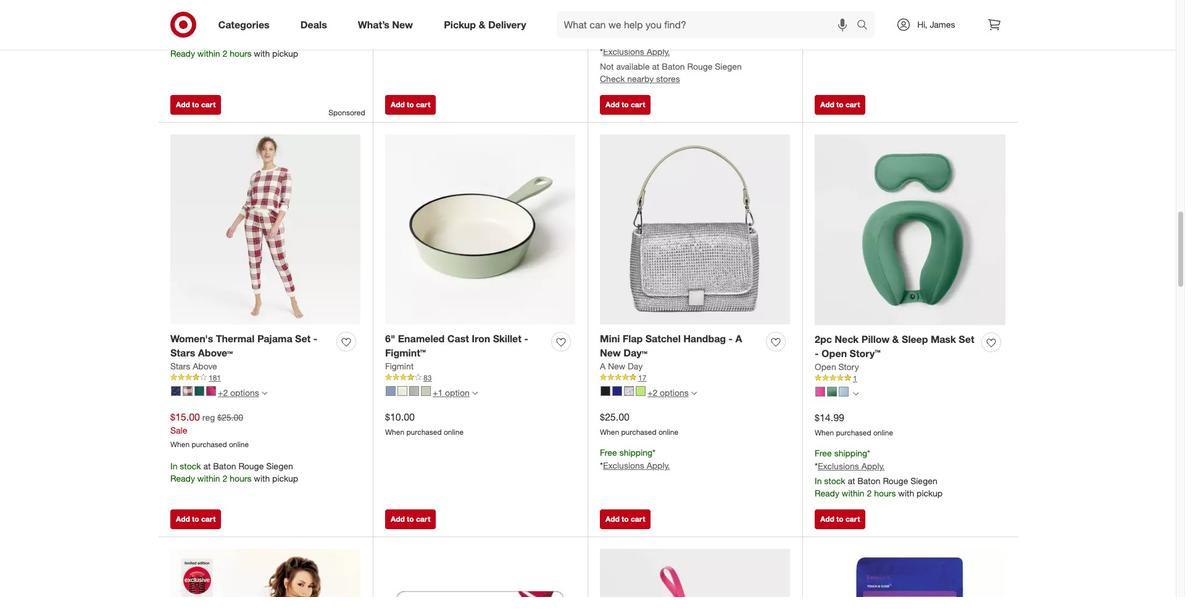Task type: vqa. For each thing, say whether or not it's contained in the screenshot.
SHOP IN STORE
no



Task type: locate. For each thing, give the bounding box(es) containing it.
0 vertical spatial open
[[822, 347, 847, 360]]

0 horizontal spatial a
[[600, 361, 606, 371]]

deals link
[[290, 11, 342, 38]]

online up free shipping * * exclusions apply. in stock at  baton rouge siegen ready within 2 hours with pickup
[[873, 428, 893, 437]]

& inside pickup & delivery link
[[479, 18, 486, 31]]

- down 2pc
[[815, 347, 819, 360]]

within inside "in stock at  baton rouge siegen ready within 2 hours with pickup"
[[197, 474, 220, 484]]

& left sleep
[[892, 333, 899, 346]]

- right skillet
[[524, 333, 528, 345]]

shipping inside free shipping * * exclusions apply. in stock at  baton rouge siegen ready within 2 hours with pickup
[[834, 448, 867, 459]]

83 link
[[385, 373, 575, 383]]

exclusions inside * exclusions apply. in stock at  baton rouge siegen ready within 2 hours with pickup
[[818, 7, 859, 17]]

17 link
[[600, 373, 790, 383]]

at inside * exclusions apply. in stock at  baton rouge siegen ready within 2 hours with pickup
[[848, 22, 855, 32]]

stock right what's
[[395, 21, 416, 32]]

0 vertical spatial a
[[736, 333, 742, 345]]

$35
[[653, 22, 664, 31]]

options for pajama
[[230, 388, 259, 398]]

available
[[616, 61, 650, 72]]

all colors + 2 more colors element for pajama
[[262, 389, 267, 397]]

1 horizontal spatial +2 options
[[648, 388, 689, 398]]

baton inside * exclusions apply. in stock at  baton rouge siegen ready within 2 hours with pickup
[[858, 22, 881, 32]]

in inside in stock at  baton rouge siegen with pickup
[[385, 21, 392, 32]]

exclusions left the categories
[[173, 21, 215, 32]]

online for $25.00
[[659, 428, 678, 437]]

0 horizontal spatial set
[[295, 333, 311, 345]]

add
[[176, 100, 190, 109], [391, 100, 405, 109], [606, 100, 620, 109], [820, 100, 834, 109], [176, 515, 190, 524], [391, 515, 405, 524], [606, 515, 620, 524], [820, 515, 834, 524]]

free for free shipping * exclusions apply. in stock ready within 2 hours with pickup
[[170, 8, 188, 19]]

online inside $10.00 when purchased online
[[444, 428, 464, 437]]

purchased for $25.00
[[621, 428, 657, 437]]

options left all colors + 2 more colors icon at the right bottom
[[660, 388, 689, 398]]

cream image
[[398, 387, 407, 397]]

set right mask
[[959, 333, 975, 346]]

purchased inside $25.00 when purchased online
[[621, 428, 657, 437]]

above™
[[198, 347, 233, 359]]

+2 options left all colors + 2 more colors image
[[218, 388, 259, 398]]

cast
[[447, 333, 469, 345]]

2 all colors + 2 more colors element from the left
[[691, 389, 697, 397]]

$25.00
[[600, 411, 630, 423], [217, 412, 243, 423]]

+2 options for above™
[[218, 388, 259, 398]]

story
[[839, 362, 859, 372]]

1 horizontal spatial $25.00
[[600, 411, 630, 423]]

181
[[209, 373, 221, 382]]

rouge inside "in stock at  baton rouge siegen ready within 2 hours with pickup"
[[239, 461, 264, 472]]

- right handbag
[[729, 333, 733, 345]]

above
[[193, 361, 217, 371]]

purchased down $14.99
[[836, 428, 871, 437]]

&
[[479, 18, 486, 31], [892, 333, 899, 346]]

shipping inside free shipping * exclusions apply. in stock ready within 2 hours with pickup
[[190, 8, 223, 19]]

categories link
[[208, 11, 285, 38]]

2 +2 from the left
[[648, 388, 658, 398]]

at
[[418, 21, 426, 32], [848, 22, 855, 32], [652, 61, 660, 72], [203, 461, 211, 472], [848, 476, 855, 487]]

when for $14.99
[[815, 428, 834, 437]]

$25.00 down 'dark blue' icon
[[600, 411, 630, 423]]

hi, james
[[918, 19, 955, 30]]

a new day link
[[600, 360, 643, 373]]

reg
[[202, 412, 215, 423]]

+2 for above™
[[218, 388, 228, 398]]

all colors element
[[853, 390, 859, 397]]

0 horizontal spatial +2 options
[[218, 388, 259, 398]]

light gray image
[[409, 387, 419, 397]]

only
[[600, 22, 615, 31]]

1 horizontal spatial +2
[[648, 388, 658, 398]]

$25.00 right reg
[[217, 412, 243, 423]]

free inside free shipping * * exclusions apply. in stock at  baton rouge siegen ready within 2 hours with pickup
[[815, 448, 832, 459]]

when for $10.00
[[385, 428, 404, 437]]

stock down the $14.99 when purchased online
[[824, 476, 845, 487]]

1 +2 from the left
[[218, 388, 228, 398]]

purchased inside the $14.99 when purchased online
[[836, 428, 871, 437]]

+2 options button down 17
[[595, 383, 702, 403]]

2 +2 options button from the left
[[595, 383, 702, 403]]

when inside $15.00 reg $25.00 sale when purchased online
[[170, 440, 190, 449]]

1 all colors + 2 more colors element from the left
[[262, 389, 267, 397]]

baton inside in stock at  baton rouge siegen with pickup
[[428, 21, 451, 32]]

within inside free shipping * exclusions apply. in stock ready within 2 hours with pickup
[[197, 48, 220, 59]]

stock left "categories" link
[[180, 36, 201, 46]]

1 vertical spatial new
[[600, 347, 621, 359]]

online down +1 option on the bottom left of the page
[[444, 428, 464, 437]]

new left day
[[608, 361, 625, 371]]

online inside the $14.99 when purchased online
[[873, 428, 893, 437]]

exclusions down $25.00 when purchased online at the bottom right of page
[[603, 461, 644, 471]]

2
[[867, 34, 872, 45], [223, 48, 227, 59], [223, 474, 227, 484], [867, 488, 872, 499]]

0 horizontal spatial +2 options button
[[165, 383, 273, 403]]

* inside * exclusions apply. in stock at  baton rouge siegen ready within 2 hours with pickup
[[815, 7, 818, 17]]

all colors + 2 more colors image
[[262, 391, 267, 396]]

exclusions up available
[[603, 47, 644, 57]]

women's thermal pajama set - stars above™ image
[[170, 135, 361, 325], [170, 135, 361, 325]]

when down $14.99
[[815, 428, 834, 437]]

ready
[[815, 34, 840, 45], [170, 48, 195, 59], [170, 474, 195, 484], [815, 488, 840, 499]]

open story
[[815, 362, 859, 372]]

purchased inside $10.00 when purchased online
[[407, 428, 442, 437]]

options left all colors + 2 more colors image
[[230, 388, 259, 398]]

6" enameled cast iron skillet - figmint™ image
[[385, 135, 575, 325], [385, 135, 575, 325]]

stock left search button
[[824, 22, 845, 32]]

0 vertical spatial &
[[479, 18, 486, 31]]

when down the $10.00
[[385, 428, 404, 437]]

& right pickup
[[479, 18, 486, 31]]

17
[[638, 373, 647, 382]]

pickup & delivery
[[444, 18, 526, 31]]

to
[[192, 100, 199, 109], [407, 100, 414, 109], [622, 100, 629, 109], [837, 100, 844, 109], [192, 515, 199, 524], [407, 515, 414, 524], [622, 515, 629, 524], [837, 515, 844, 524]]

set right "pajama"
[[295, 333, 311, 345]]

hours
[[874, 34, 896, 45], [230, 48, 252, 59], [230, 474, 252, 484], [874, 488, 896, 499]]

& inside 2pc neck pillow & sleep mask set - open story™️
[[892, 333, 899, 346]]

0 horizontal spatial &
[[479, 18, 486, 31]]

2 inside free shipping * * exclusions apply. in stock at  baton rouge siegen ready within 2 hours with pickup
[[867, 488, 872, 499]]

mini flap satchel handbag - a new day™
[[600, 333, 742, 359]]

apply. inside free shipping * * exclusions apply.
[[647, 461, 670, 471]]

apply.
[[862, 7, 885, 17], [217, 21, 240, 32], [647, 47, 670, 57], [647, 461, 670, 471], [862, 461, 885, 472]]

0 horizontal spatial all colors + 2 more colors element
[[262, 389, 267, 397]]

online up "in stock at  baton rouge siegen ready within 2 hours with pickup"
[[229, 440, 249, 449]]

ready inside * exclusions apply. in stock at  baton rouge siegen ready within 2 hours with pickup
[[815, 34, 840, 45]]

+2 options button for above™
[[165, 383, 273, 403]]

all colors + 2 more colors element
[[262, 389, 267, 397], [691, 389, 697, 397]]

purchased down reg
[[192, 440, 227, 449]]

dr teal's soothe & sleep lavender pure epsom bath salt image
[[815, 550, 1006, 598], [815, 550, 1006, 598]]

+2 options button down 181
[[165, 383, 273, 403]]

0 horizontal spatial +2
[[218, 388, 228, 398]]

0 horizontal spatial $25.00
[[217, 412, 243, 423]]

in inside * exclusions apply. in stock at  baton rouge siegen ready within 2 hours with pickup
[[815, 22, 822, 32]]

when down sale
[[170, 440, 190, 449]]

women's thermal pajama set - stars above™ link
[[170, 332, 332, 360]]

+2 right pink icon on the left bottom of page
[[218, 388, 228, 398]]

online inside $25.00 when purchased online
[[659, 428, 678, 437]]

purchased inside $15.00 reg $25.00 sale when purchased online
[[192, 440, 227, 449]]

$25.00 when purchased online
[[600, 411, 678, 437]]

purchased down the $10.00
[[407, 428, 442, 437]]

1 horizontal spatial all colors + 2 more colors element
[[691, 389, 697, 397]]

1 +2 options button from the left
[[165, 383, 273, 403]]

free inside free shipping * exclusions apply. in stock ready within 2 hours with pickup
[[170, 8, 188, 19]]

baton inside only ships with $35 orders free shipping * * exclusions apply. not available at baton rouge siegen check nearby stores
[[662, 61, 685, 72]]

exclusions inside free shipping * * exclusions apply.
[[603, 461, 644, 471]]

open left the "story"
[[815, 362, 836, 372]]

stars left above
[[170, 361, 190, 371]]

with inside free shipping * exclusions apply. in stock ready within 2 hours with pickup
[[254, 48, 270, 59]]

1 vertical spatial a
[[600, 361, 606, 371]]

when inside $25.00 when purchased online
[[600, 428, 619, 437]]

open
[[822, 347, 847, 360], [815, 362, 836, 372]]

1 vertical spatial &
[[892, 333, 899, 346]]

a right handbag
[[736, 333, 742, 345]]

open inside 2pc neck pillow & sleep mask set - open story™️
[[822, 347, 847, 360]]

- inside '6" enameled cast iron skillet - figmint™'
[[524, 333, 528, 345]]

blue image
[[171, 387, 181, 397]]

a
[[736, 333, 742, 345], [600, 361, 606, 371]]

2pc neck pillow & sleep mask set - open story™️ link
[[815, 333, 977, 361]]

sale
[[170, 425, 187, 436]]

at inside in stock at  baton rouge siegen with pickup
[[418, 21, 426, 32]]

pink image
[[206, 387, 216, 397]]

exclusions apply. button
[[818, 6, 885, 19], [173, 21, 240, 33], [603, 46, 670, 58], [603, 460, 670, 472], [818, 461, 885, 473]]

pickup
[[487, 34, 513, 44], [917, 34, 943, 45], [272, 48, 298, 59], [272, 474, 298, 484], [917, 488, 943, 499]]

exclusions up search
[[818, 7, 859, 17]]

1 options from the left
[[230, 388, 259, 398]]

green image
[[194, 387, 204, 397]]

rouge inside in stock at  baton rouge siegen with pickup
[[453, 21, 479, 32]]

6" enameled cast iron skillet - figmint™ link
[[385, 332, 546, 360]]

1 horizontal spatial a
[[736, 333, 742, 345]]

delta air lines gift card (email delivery) image
[[385, 550, 575, 598]]

new right what's
[[392, 18, 413, 31]]

stock inside * exclusions apply. in stock at  baton rouge siegen ready within 2 hours with pickup
[[824, 22, 845, 32]]

sponsored
[[329, 108, 365, 117]]

exclusions down the $14.99 when purchased online
[[818, 461, 859, 472]]

shipping inside free shipping * * exclusions apply.
[[620, 448, 653, 458]]

$15.00
[[170, 411, 200, 423]]

1 horizontal spatial &
[[892, 333, 899, 346]]

+2 options button
[[165, 383, 273, 403], [595, 383, 702, 403]]

0 vertical spatial new
[[392, 18, 413, 31]]

1 horizontal spatial +2 options button
[[595, 383, 702, 403]]

+2 options
[[218, 388, 259, 398], [648, 388, 689, 398]]

- inside 2pc neck pillow & sleep mask set - open story™️
[[815, 347, 819, 360]]

stars down women's at the left of page
[[170, 347, 195, 359]]

stock down sale
[[180, 461, 201, 472]]

*
[[815, 7, 818, 17], [170, 21, 173, 32], [653, 34, 656, 44], [600, 47, 603, 57], [653, 448, 656, 458], [867, 448, 870, 459], [600, 461, 603, 471], [815, 461, 818, 472]]

stars
[[170, 347, 195, 359], [170, 361, 190, 371]]

with
[[637, 22, 651, 31], [469, 34, 485, 44], [898, 34, 914, 45], [254, 48, 270, 59], [254, 474, 270, 484], [898, 488, 914, 499]]

set
[[295, 333, 311, 345], [959, 333, 975, 346]]

shipping for free shipping * exclusions apply. in stock ready within 2 hours with pickup
[[190, 8, 223, 19]]

at inside only ships with $35 orders free shipping * * exclusions apply. not available at baton rouge siegen check nearby stores
[[652, 61, 660, 72]]

shipping for free shipping * * exclusions apply.
[[620, 448, 653, 458]]

+2 right mint green 'icon'
[[648, 388, 658, 398]]

in
[[385, 21, 392, 32], [815, 22, 822, 32], [170, 36, 177, 46], [170, 461, 177, 472], [815, 476, 822, 487]]

cream image
[[183, 387, 193, 397]]

free
[[170, 8, 188, 19], [600, 34, 617, 44], [600, 448, 617, 458], [815, 448, 832, 459]]

exclusions inside free shipping * * exclusions apply. in stock at  baton rouge siegen ready within 2 hours with pickup
[[818, 461, 859, 472]]

$10.00
[[385, 411, 415, 423]]

2 +2 options from the left
[[648, 388, 689, 398]]

rouge
[[453, 21, 479, 32], [883, 22, 908, 32], [687, 61, 713, 72], [239, 461, 264, 472], [883, 476, 908, 487]]

1 +2 options from the left
[[218, 388, 259, 398]]

1 vertical spatial stars
[[170, 361, 190, 371]]

1 vertical spatial open
[[815, 362, 836, 372]]

stars above
[[170, 361, 217, 371]]

siegen
[[481, 21, 508, 32], [911, 22, 938, 32], [715, 61, 742, 72], [266, 461, 293, 472], [911, 476, 938, 487]]

within inside free shipping * * exclusions apply. in stock at  baton rouge siegen ready within 2 hours with pickup
[[842, 488, 865, 499]]

a up black image
[[600, 361, 606, 371]]

purchased up free shipping * * exclusions apply.
[[621, 428, 657, 437]]

0 vertical spatial stars
[[170, 347, 195, 359]]

online up free shipping * * exclusions apply.
[[659, 428, 678, 437]]

mini flap satchel handbag - a new day™ image
[[600, 135, 790, 325], [600, 135, 790, 325]]

shipping
[[190, 8, 223, 19], [620, 34, 653, 44], [620, 448, 653, 458], [834, 448, 867, 459]]

olive green image
[[827, 387, 837, 397]]

2 vertical spatial new
[[608, 361, 625, 371]]

when
[[385, 428, 404, 437], [600, 428, 619, 437], [815, 428, 834, 437], [170, 440, 190, 449]]

new for a
[[608, 361, 625, 371]]

free inside free shipping * * exclusions apply.
[[600, 448, 617, 458]]

mariah carey - merry christmas (target exclusive, vinyl) image
[[170, 550, 361, 598], [170, 550, 361, 598]]

siegen inside "in stock at  baton rouge siegen ready within 2 hours with pickup"
[[266, 461, 293, 472]]

free for free shipping * * exclusions apply. in stock at  baton rouge siegen ready within 2 hours with pickup
[[815, 448, 832, 459]]

pickup inside in stock at  baton rouge siegen with pickup
[[487, 34, 513, 44]]

$15.00 reg $25.00 sale when purchased online
[[170, 411, 249, 449]]

mask
[[931, 333, 956, 346]]

shipping inside only ships with $35 orders free shipping * * exclusions apply. not available at baton rouge siegen check nearby stores
[[620, 34, 653, 44]]

1 stars from the top
[[170, 347, 195, 359]]

open up open story
[[822, 347, 847, 360]]

women's
[[170, 333, 213, 345]]

baton
[[428, 21, 451, 32], [858, 22, 881, 32], [662, 61, 685, 72], [213, 461, 236, 472], [858, 476, 881, 487]]

2 options from the left
[[660, 388, 689, 398]]

free shipping * * exclusions apply. in stock at  baton rouge siegen ready within 2 hours with pickup
[[815, 448, 943, 499]]

1 horizontal spatial set
[[959, 333, 975, 346]]

- right "pajama"
[[313, 333, 317, 345]]

when inside $10.00 when purchased online
[[385, 428, 404, 437]]

orders
[[667, 22, 688, 31]]

add to cart button
[[170, 95, 221, 115], [385, 95, 436, 115], [600, 95, 651, 115], [815, 95, 866, 115], [170, 510, 221, 529], [385, 510, 436, 529], [600, 510, 651, 529], [815, 510, 866, 529]]

when up free shipping * * exclusions apply.
[[600, 428, 619, 437]]

2 stars from the top
[[170, 361, 190, 371]]

1 horizontal spatial options
[[660, 388, 689, 398]]

14k gold dipped mother of pearl heart initial pendant necklace - a new day™ gold image
[[600, 550, 790, 598], [600, 550, 790, 598]]

iron
[[472, 333, 490, 345]]

online
[[444, 428, 464, 437], [659, 428, 678, 437], [873, 428, 893, 437], [229, 440, 249, 449]]

when inside the $14.99 when purchased online
[[815, 428, 834, 437]]

all colors + 2 more colors image
[[691, 391, 697, 396]]

2pc neck pillow & sleep mask set - open story™️ image
[[815, 135, 1006, 326], [815, 135, 1006, 326]]

a inside mini flap satchel handbag - a new day™
[[736, 333, 742, 345]]

option
[[445, 388, 470, 398]]

dark blue image
[[612, 387, 622, 397]]

free shipping * * exclusions apply.
[[600, 448, 670, 471]]

+2 options left all colors + 2 more colors icon at the right bottom
[[648, 388, 689, 398]]

1
[[853, 374, 857, 383]]

2 inside "in stock at  baton rouge siegen ready within 2 hours with pickup"
[[223, 474, 227, 484]]

0 horizontal spatial options
[[230, 388, 259, 398]]

with inside only ships with $35 orders free shipping * * exclusions apply. not available at baton rouge siegen check nearby stores
[[637, 22, 651, 31]]

all colors + 2 more colors element down the 17 link
[[691, 389, 697, 397]]

nearby
[[627, 74, 654, 84]]

new down mini
[[600, 347, 621, 359]]

exclusions
[[818, 7, 859, 17], [173, 21, 215, 32], [603, 47, 644, 57], [603, 461, 644, 471], [818, 461, 859, 472]]

+1 option button
[[380, 383, 483, 403]]

all colors + 2 more colors element down 181 link
[[262, 389, 267, 397]]

apply. inside free shipping * exclusions apply. in stock ready within 2 hours with pickup
[[217, 21, 240, 32]]



Task type: describe. For each thing, give the bounding box(es) containing it.
set inside women's thermal pajama set - stars above™
[[295, 333, 311, 345]]

check nearby stores button
[[600, 73, 680, 85]]

options for satchel
[[660, 388, 689, 398]]

+1
[[433, 388, 443, 398]]

day
[[628, 361, 643, 371]]

shipping for free shipping * * exclusions apply. in stock at  baton rouge siegen ready within 2 hours with pickup
[[834, 448, 867, 459]]

apply. inside only ships with $35 orders free shipping * * exclusions apply. not available at baton rouge siegen check nearby stores
[[647, 47, 670, 57]]

a new day
[[600, 361, 643, 371]]

silver image
[[624, 387, 634, 397]]

muddy aqua image
[[839, 387, 849, 397]]

1 link
[[815, 373, 1006, 384]]

siegen inside free shipping * * exclusions apply. in stock at  baton rouge siegen ready within 2 hours with pickup
[[911, 476, 938, 487]]

with inside in stock at  baton rouge siegen with pickup
[[469, 34, 485, 44]]

all colors + 1 more colors element
[[472, 389, 478, 397]]

free inside only ships with $35 orders free shipping * * exclusions apply. not available at baton rouge siegen check nearby stores
[[600, 34, 617, 44]]

blue image
[[386, 387, 396, 397]]

sleep
[[902, 333, 928, 346]]

ready inside free shipping * exclusions apply. in stock ready within 2 hours with pickup
[[170, 48, 195, 59]]

apply. inside free shipping * * exclusions apply. in stock at  baton rouge siegen ready within 2 hours with pickup
[[862, 461, 885, 472]]

free for free shipping * * exclusions apply.
[[600, 448, 617, 458]]

hours inside free shipping * * exclusions apply. in stock at  baton rouge siegen ready within 2 hours with pickup
[[874, 488, 896, 499]]

stock inside free shipping * * exclusions apply. in stock at  baton rouge siegen ready within 2 hours with pickup
[[824, 476, 845, 487]]

purchased for $10.00
[[407, 428, 442, 437]]

what's new link
[[347, 11, 429, 38]]

rouge inside free shipping * * exclusions apply. in stock at  baton rouge siegen ready within 2 hours with pickup
[[883, 476, 908, 487]]

siegen inside only ships with $35 orders free shipping * * exclusions apply. not available at baton rouge siegen check nearby stores
[[715, 61, 742, 72]]

* inside free shipping * exclusions apply. in stock ready within 2 hours with pickup
[[170, 21, 173, 32]]

black image
[[601, 387, 611, 397]]

satchel
[[646, 333, 681, 345]]

* exclusions apply. in stock at  baton rouge siegen ready within 2 hours with pickup
[[815, 7, 943, 45]]

within inside * exclusions apply. in stock at  baton rouge siegen ready within 2 hours with pickup
[[842, 34, 865, 45]]

women's thermal pajama set - stars above™
[[170, 333, 317, 359]]

pajama
[[257, 333, 292, 345]]

- inside women's thermal pajama set - stars above™
[[313, 333, 317, 345]]

skillet
[[493, 333, 522, 345]]

in stock at  baton rouge siegen with pickup
[[385, 21, 513, 44]]

with inside free shipping * * exclusions apply. in stock at  baton rouge siegen ready within 2 hours with pickup
[[898, 488, 914, 499]]

stock inside "in stock at  baton rouge siegen ready within 2 hours with pickup"
[[180, 461, 201, 472]]

at inside "in stock at  baton rouge siegen ready within 2 hours with pickup"
[[203, 461, 211, 472]]

new for what's
[[392, 18, 413, 31]]

in inside "in stock at  baton rouge siegen ready within 2 hours with pickup"
[[170, 461, 177, 472]]

rouge inside * exclusions apply. in stock at  baton rouge siegen ready within 2 hours with pickup
[[883, 22, 908, 32]]

exclusions inside free shipping * exclusions apply. in stock ready within 2 hours with pickup
[[173, 21, 215, 32]]

mint green image
[[636, 387, 646, 397]]

all colors + 2 more colors element for satchel
[[691, 389, 697, 397]]

181 link
[[170, 373, 361, 383]]

figmint™
[[385, 347, 426, 359]]

$10.00 when purchased online
[[385, 411, 464, 437]]

ships
[[617, 22, 635, 31]]

pickup inside free shipping * * exclusions apply. in stock at  baton rouge siegen ready within 2 hours with pickup
[[917, 488, 943, 499]]

stars above link
[[170, 360, 217, 373]]

delivery
[[488, 18, 526, 31]]

2pc neck pillow & sleep mask set - open story™️
[[815, 333, 975, 360]]

ready inside free shipping * * exclusions apply. in stock at  baton rouge siegen ready within 2 hours with pickup
[[815, 488, 840, 499]]

day™
[[624, 347, 648, 359]]

pickup
[[444, 18, 476, 31]]

deals
[[300, 18, 327, 31]]

hours inside * exclusions apply. in stock at  baton rouge siegen ready within 2 hours with pickup
[[874, 34, 896, 45]]

83
[[423, 373, 432, 382]]

online inside $15.00 reg $25.00 sale when purchased online
[[229, 440, 249, 449]]

$14.99 when purchased online
[[815, 412, 893, 437]]

exclusions inside only ships with $35 orders free shipping * * exclusions apply. not available at baton rouge siegen check nearby stores
[[603, 47, 644, 57]]

pillow
[[862, 333, 890, 346]]

all colors image
[[853, 391, 859, 397]]

hours inside "in stock at  baton rouge siegen ready within 2 hours with pickup"
[[230, 474, 252, 484]]

+2 options for new
[[648, 388, 689, 398]]

2pc
[[815, 333, 832, 346]]

+2 for new
[[648, 388, 658, 398]]

with inside * exclusions apply. in stock at  baton rouge siegen ready within 2 hours with pickup
[[898, 34, 914, 45]]

What can we help you find? suggestions appear below search field
[[557, 11, 860, 38]]

check
[[600, 74, 625, 84]]

- inside mini flap satchel handbag - a new day™
[[729, 333, 733, 345]]

6" enameled cast iron skillet - figmint™
[[385, 333, 528, 359]]

siegen inside * exclusions apply. in stock at  baton rouge siegen ready within 2 hours with pickup
[[911, 22, 938, 32]]

pickup inside "in stock at  baton rouge siegen ready within 2 hours with pickup"
[[272, 474, 298, 484]]

thermal
[[216, 333, 255, 345]]

james
[[930, 19, 955, 30]]

+1 option
[[433, 388, 470, 398]]

hours inside free shipping * exclusions apply. in stock ready within 2 hours with pickup
[[230, 48, 252, 59]]

apply. inside * exclusions apply. in stock at  baton rouge siegen ready within 2 hours with pickup
[[862, 7, 885, 17]]

not
[[600, 61, 614, 72]]

set inside 2pc neck pillow & sleep mask set - open story™️
[[959, 333, 975, 346]]

handbag
[[684, 333, 726, 345]]

hi,
[[918, 19, 928, 30]]

mini flap satchel handbag - a new day™ link
[[600, 332, 761, 360]]

online for $14.99
[[873, 428, 893, 437]]

new inside mini flap satchel handbag - a new day™
[[600, 347, 621, 359]]

story™️
[[850, 347, 881, 360]]

open story link
[[815, 361, 859, 373]]

stock inside in stock at  baton rouge siegen with pickup
[[395, 21, 416, 32]]

$25.00 inside $15.00 reg $25.00 sale when purchased online
[[217, 412, 243, 423]]

at inside free shipping * * exclusions apply. in stock at  baton rouge siegen ready within 2 hours with pickup
[[848, 476, 855, 487]]

sage green image
[[421, 387, 431, 397]]

in inside free shipping * * exclusions apply. in stock at  baton rouge siegen ready within 2 hours with pickup
[[815, 476, 822, 487]]

online for $10.00
[[444, 428, 464, 437]]

pickup & delivery link
[[433, 11, 542, 38]]

in inside free shipping * exclusions apply. in stock ready within 2 hours with pickup
[[170, 36, 177, 46]]

siegen inside in stock at  baton rouge siegen with pickup
[[481, 21, 508, 32]]

search button
[[851, 11, 881, 41]]

baton inside "in stock at  baton rouge siegen ready within 2 hours with pickup"
[[213, 461, 236, 472]]

purchased for $14.99
[[836, 428, 871, 437]]

6"
[[385, 333, 395, 345]]

figmint
[[385, 361, 414, 371]]

$14.99
[[815, 412, 844, 424]]

only ships with $35 orders free shipping * * exclusions apply. not available at baton rouge siegen check nearby stores
[[600, 22, 742, 84]]

2 inside * exclusions apply. in stock at  baton rouge siegen ready within 2 hours with pickup
[[867, 34, 872, 45]]

what's new
[[358, 18, 413, 31]]

baton inside free shipping * * exclusions apply. in stock at  baton rouge siegen ready within 2 hours with pickup
[[858, 476, 881, 487]]

free shipping * exclusions apply. in stock ready within 2 hours with pickup
[[170, 8, 298, 59]]

categories
[[218, 18, 270, 31]]

stock inside free shipping * exclusions apply. in stock ready within 2 hours with pickup
[[180, 36, 201, 46]]

flap
[[623, 333, 643, 345]]

2 inside free shipping * exclusions apply. in stock ready within 2 hours with pickup
[[223, 48, 227, 59]]

ready inside "in stock at  baton rouge siegen ready within 2 hours with pickup"
[[170, 474, 195, 484]]

stars inside women's thermal pajama set - stars above™
[[170, 347, 195, 359]]

stores
[[656, 74, 680, 84]]

pickup inside * exclusions apply. in stock at  baton rouge siegen ready within 2 hours with pickup
[[917, 34, 943, 45]]

pickup inside free shipping * exclusions apply. in stock ready within 2 hours with pickup
[[272, 48, 298, 59]]

figmint link
[[385, 360, 414, 373]]

+2 options button for new
[[595, 383, 702, 403]]

search
[[851, 19, 881, 32]]

$25.00 inside $25.00 when purchased online
[[600, 411, 630, 423]]

rouge inside only ships with $35 orders free shipping * * exclusions apply. not available at baton rouge siegen check nearby stores
[[687, 61, 713, 72]]

when for $25.00
[[600, 428, 619, 437]]

in stock at  baton rouge siegen ready within 2 hours with pickup
[[170, 461, 298, 484]]

fuchsia image
[[816, 387, 825, 397]]

with inside "in stock at  baton rouge siegen ready within 2 hours with pickup"
[[254, 474, 270, 484]]

what's
[[358, 18, 389, 31]]

all colors + 1 more colors image
[[472, 391, 478, 396]]

enameled
[[398, 333, 445, 345]]

neck
[[835, 333, 859, 346]]

mini
[[600, 333, 620, 345]]



